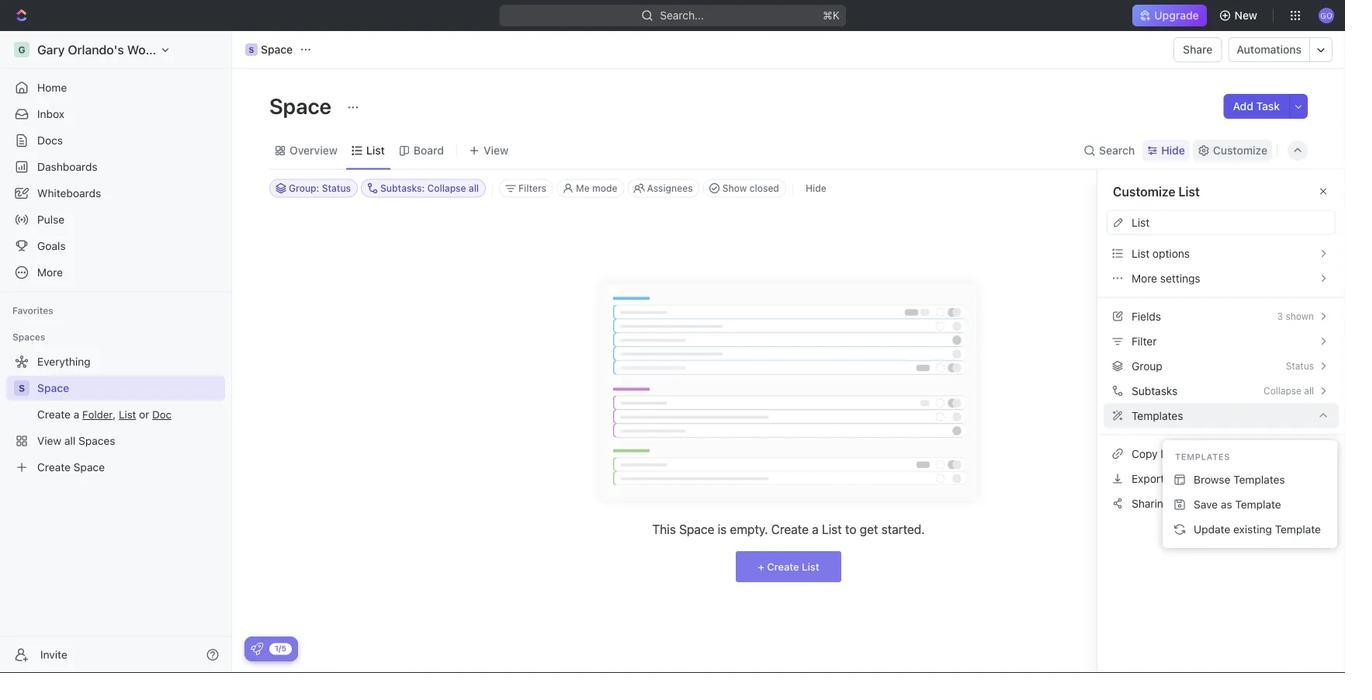 Task type: describe. For each thing, give the bounding box(es) containing it.
onboarding checklist button image
[[251, 643, 263, 655]]

options
[[1153, 247, 1191, 260]]

board
[[414, 144, 444, 157]]

sharing
[[1132, 497, 1171, 510]]

space inside space link
[[37, 382, 69, 395]]

upgrade link
[[1133, 5, 1207, 26]]

task
[[1257, 100, 1281, 113]]

sharing & permissions
[[1132, 497, 1245, 510]]

templates button
[[1107, 403, 1337, 428]]

hide button
[[1143, 140, 1190, 162]]

dashboards
[[37, 160, 98, 173]]

onboarding checklist button element
[[251, 643, 263, 655]]

docs
[[37, 134, 63, 147]]

s space
[[249, 43, 293, 56]]

more settings button
[[1107, 266, 1337, 291]]

1 vertical spatial templates
[[1176, 452, 1231, 462]]

assignees button
[[628, 179, 700, 198]]

new
[[1235, 9, 1258, 22]]

browse
[[1194, 473, 1231, 486]]

board link
[[411, 140, 444, 162]]

inbox
[[37, 108, 64, 120]]

space tree
[[6, 349, 225, 480]]

this space is empty. create a list to get started.
[[653, 522, 925, 537]]

&
[[1174, 497, 1181, 510]]

inbox link
[[6, 102, 225, 127]]

customize for customize list
[[1114, 184, 1176, 199]]

s for s
[[19, 383, 25, 394]]

save as template
[[1194, 498, 1282, 511]]

share button
[[1174, 37, 1223, 62]]

a
[[812, 522, 819, 537]]

update
[[1194, 523, 1231, 536]]

pulse
[[37, 213, 65, 226]]

Search tasks... text field
[[1152, 177, 1308, 200]]

hide inside hide button
[[806, 183, 827, 194]]

empty.
[[730, 522, 768, 537]]

s for s space
[[249, 45, 254, 54]]

customize list
[[1114, 184, 1201, 199]]

this
[[653, 522, 676, 537]]

get
[[860, 522, 879, 537]]

space, , element inside space tree
[[14, 381, 30, 396]]

add
[[1234, 100, 1254, 113]]

group
[[1132, 360, 1163, 372]]

list left board link
[[366, 144, 385, 157]]

list down a
[[802, 561, 820, 573]]

list down 'customize list'
[[1132, 216, 1150, 229]]

browse templates
[[1194, 473, 1286, 486]]

hide button
[[800, 179, 833, 198]]

whiteboards
[[37, 187, 101, 200]]

customize button
[[1194, 140, 1273, 162]]

dashboards link
[[6, 155, 225, 179]]

overview
[[290, 144, 338, 157]]

add task button
[[1224, 94, 1290, 119]]

list down hide dropdown button
[[1179, 184, 1201, 199]]

settings
[[1161, 272, 1201, 285]]

customize for customize
[[1214, 144, 1268, 157]]

whiteboards link
[[6, 181, 225, 206]]

favorites button
[[6, 301, 60, 320]]

goals
[[37, 240, 66, 252]]

0 vertical spatial create
[[772, 522, 809, 537]]

templates button
[[1098, 403, 1346, 428]]

goals link
[[6, 234, 225, 259]]

pulse link
[[6, 207, 225, 232]]



Task type: vqa. For each thing, say whether or not it's contained in the screenshot.
Weekly
no



Task type: locate. For each thing, give the bounding box(es) containing it.
s inside tree
[[19, 383, 25, 394]]

invite
[[40, 648, 67, 661]]

customize inside button
[[1214, 144, 1268, 157]]

0 horizontal spatial s
[[19, 383, 25, 394]]

sharing & permissions button
[[1107, 491, 1337, 516]]

template
[[1236, 498, 1282, 511], [1276, 523, 1322, 536]]

is
[[718, 522, 727, 537]]

share
[[1184, 43, 1213, 56]]

spaces
[[12, 332, 45, 342]]

add task
[[1234, 100, 1281, 113]]

0 vertical spatial template
[[1236, 498, 1282, 511]]

0 vertical spatial customize
[[1214, 144, 1268, 157]]

home
[[37, 81, 67, 94]]

hide inside hide dropdown button
[[1162, 144, 1186, 157]]

1 horizontal spatial space, , element
[[245, 43, 258, 56]]

0 vertical spatial s
[[249, 45, 254, 54]]

1 vertical spatial s
[[19, 383, 25, 394]]

template up update existing template
[[1236, 498, 1282, 511]]

more settings
[[1132, 272, 1201, 285]]

save as template button
[[1170, 492, 1332, 517]]

as
[[1221, 498, 1233, 511]]

create left a
[[772, 522, 809, 537]]

docs link
[[6, 128, 225, 153]]

search button
[[1080, 140, 1140, 162]]

customize
[[1214, 144, 1268, 157], [1114, 184, 1176, 199]]

templates up save as template button
[[1234, 473, 1286, 486]]

1 vertical spatial template
[[1276, 523, 1322, 536]]

templates up 'browse'
[[1176, 452, 1231, 462]]

list options
[[1132, 247, 1191, 260]]

create
[[772, 522, 809, 537], [767, 561, 800, 573]]

0 horizontal spatial customize
[[1114, 184, 1176, 199]]

customize down hide dropdown button
[[1114, 184, 1176, 199]]

home link
[[6, 75, 225, 100]]

templates inside browse templates button
[[1234, 473, 1286, 486]]

update existing template
[[1194, 523, 1322, 536]]

0 vertical spatial templates
[[1132, 409, 1184, 422]]

space
[[261, 43, 293, 56], [269, 93, 336, 118], [37, 382, 69, 395], [680, 522, 715, 537]]

copy
[[1132, 447, 1158, 460]]

search...
[[660, 9, 704, 22]]

permissions
[[1184, 497, 1245, 510]]

upgrade
[[1155, 9, 1200, 22]]

s
[[249, 45, 254, 54], [19, 383, 25, 394]]

copy link
[[1132, 447, 1179, 460]]

create right +
[[767, 561, 800, 573]]

1 horizontal spatial hide
[[1162, 144, 1186, 157]]

template for update existing template
[[1276, 523, 1322, 536]]

1 horizontal spatial customize
[[1214, 144, 1268, 157]]

0 horizontal spatial space, , element
[[14, 381, 30, 396]]

link
[[1161, 447, 1179, 460]]

automations
[[1237, 43, 1302, 56]]

1 vertical spatial space, , element
[[14, 381, 30, 396]]

0 horizontal spatial hide
[[806, 183, 827, 194]]

save
[[1194, 498, 1219, 511]]

automations button
[[1230, 38, 1310, 61]]

templates up copy link
[[1132, 409, 1184, 422]]

list inside button
[[1132, 247, 1150, 260]]

1 vertical spatial hide
[[806, 183, 827, 194]]

0 vertical spatial space, , element
[[245, 43, 258, 56]]

overview link
[[287, 140, 338, 162]]

space, , element
[[245, 43, 258, 56], [14, 381, 30, 396]]

new button
[[1214, 3, 1267, 28]]

sidebar navigation
[[0, 31, 232, 673]]

space link
[[37, 376, 222, 401]]

more
[[1132, 272, 1158, 285]]

hide
[[1162, 144, 1186, 157], [806, 183, 827, 194]]

list link
[[363, 140, 385, 162]]

template inside update existing template button
[[1276, 523, 1322, 536]]

1 vertical spatial create
[[767, 561, 800, 573]]

assignees
[[647, 183, 693, 194]]

+ create list
[[758, 561, 820, 573]]

s inside s space
[[249, 45, 254, 54]]

customize up search tasks... text field
[[1214, 144, 1268, 157]]

template for save as template
[[1236, 498, 1282, 511]]

⌘k
[[823, 9, 840, 22]]

list options button
[[1107, 241, 1337, 266]]

template inside save as template button
[[1236, 498, 1282, 511]]

+
[[758, 561, 765, 573]]

1 horizontal spatial s
[[249, 45, 254, 54]]

list right a
[[822, 522, 842, 537]]

templates
[[1132, 409, 1184, 422], [1176, 452, 1231, 462], [1234, 473, 1286, 486]]

to
[[846, 522, 857, 537]]

1 vertical spatial customize
[[1114, 184, 1176, 199]]

list up more
[[1132, 247, 1150, 260]]

template right existing
[[1276, 523, 1322, 536]]

templates inside templates button
[[1132, 409, 1184, 422]]

favorites
[[12, 305, 53, 316]]

browse templates button
[[1170, 468, 1332, 492]]

0 vertical spatial hide
[[1162, 144, 1186, 157]]

1/5
[[275, 644, 287, 653]]

2 vertical spatial templates
[[1234, 473, 1286, 486]]

list
[[366, 144, 385, 157], [1179, 184, 1201, 199], [1132, 216, 1150, 229], [1132, 247, 1150, 260], [822, 522, 842, 537], [802, 561, 820, 573]]

existing
[[1234, 523, 1273, 536]]

status
[[1287, 361, 1315, 372]]

started.
[[882, 522, 925, 537]]

copy link button
[[1107, 442, 1337, 466]]

update existing template button
[[1170, 517, 1332, 542]]

search
[[1100, 144, 1136, 157]]



